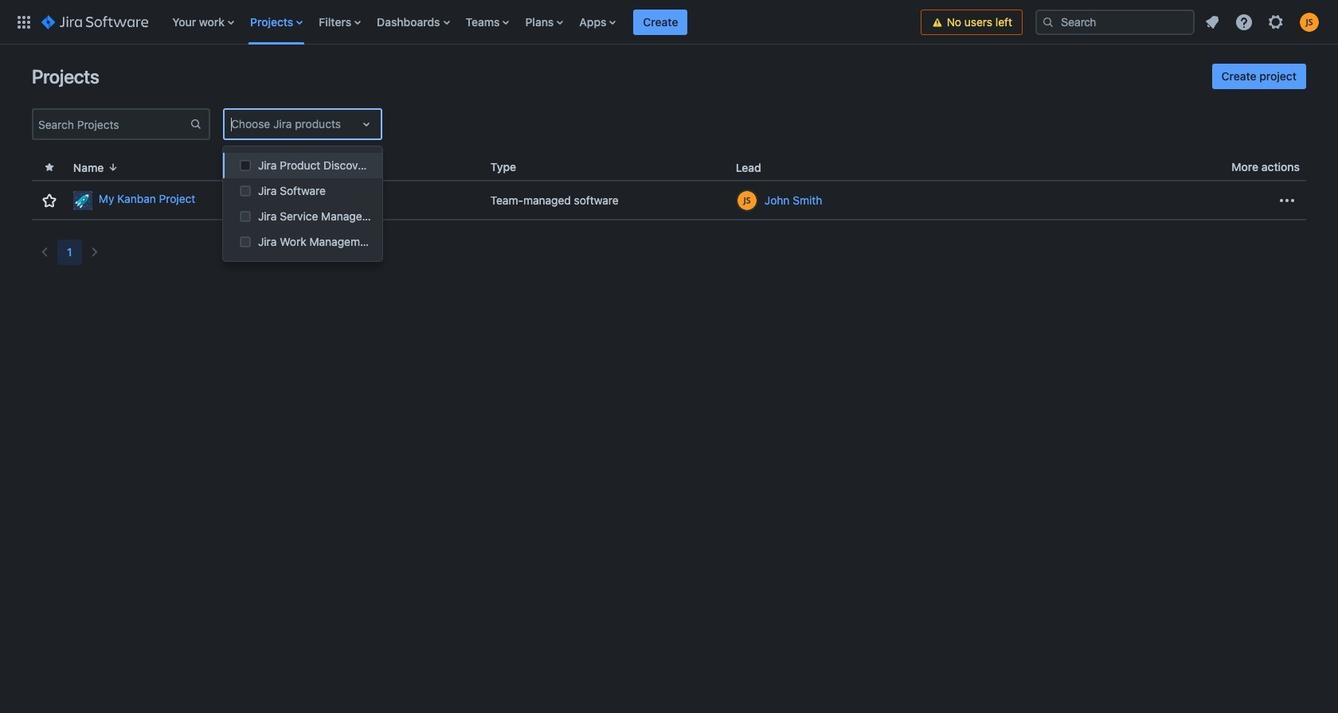 Task type: locate. For each thing, give the bounding box(es) containing it.
Search Projects text field
[[33, 113, 190, 135]]

group
[[1212, 64, 1306, 89]]

help image
[[1235, 12, 1254, 31]]

list
[[164, 0, 921, 44], [1198, 8, 1329, 36]]

open image
[[357, 115, 376, 134]]

banner
[[0, 0, 1338, 45]]

notifications image
[[1203, 12, 1222, 31]]

jira software image
[[41, 12, 148, 31], [41, 12, 148, 31]]

more image
[[1278, 191, 1297, 210]]

list item
[[634, 0, 688, 44]]

None search field
[[1036, 9, 1195, 35]]



Task type: describe. For each thing, give the bounding box(es) containing it.
star my kanban project image
[[40, 191, 59, 210]]

search image
[[1042, 16, 1055, 28]]

Search field
[[1036, 9, 1195, 35]]

next image
[[85, 243, 104, 262]]

appswitcher icon image
[[14, 12, 33, 31]]

Choose Jira products text field
[[231, 116, 234, 132]]

settings image
[[1266, 12, 1286, 31]]

primary element
[[10, 0, 921, 44]]

your profile and settings image
[[1300, 12, 1319, 31]]

1 horizontal spatial list
[[1198, 8, 1329, 36]]

0 horizontal spatial list
[[164, 0, 921, 44]]

previous image
[[35, 243, 54, 262]]



Task type: vqa. For each thing, say whether or not it's contained in the screenshot.
Choose Jira products text field
yes



